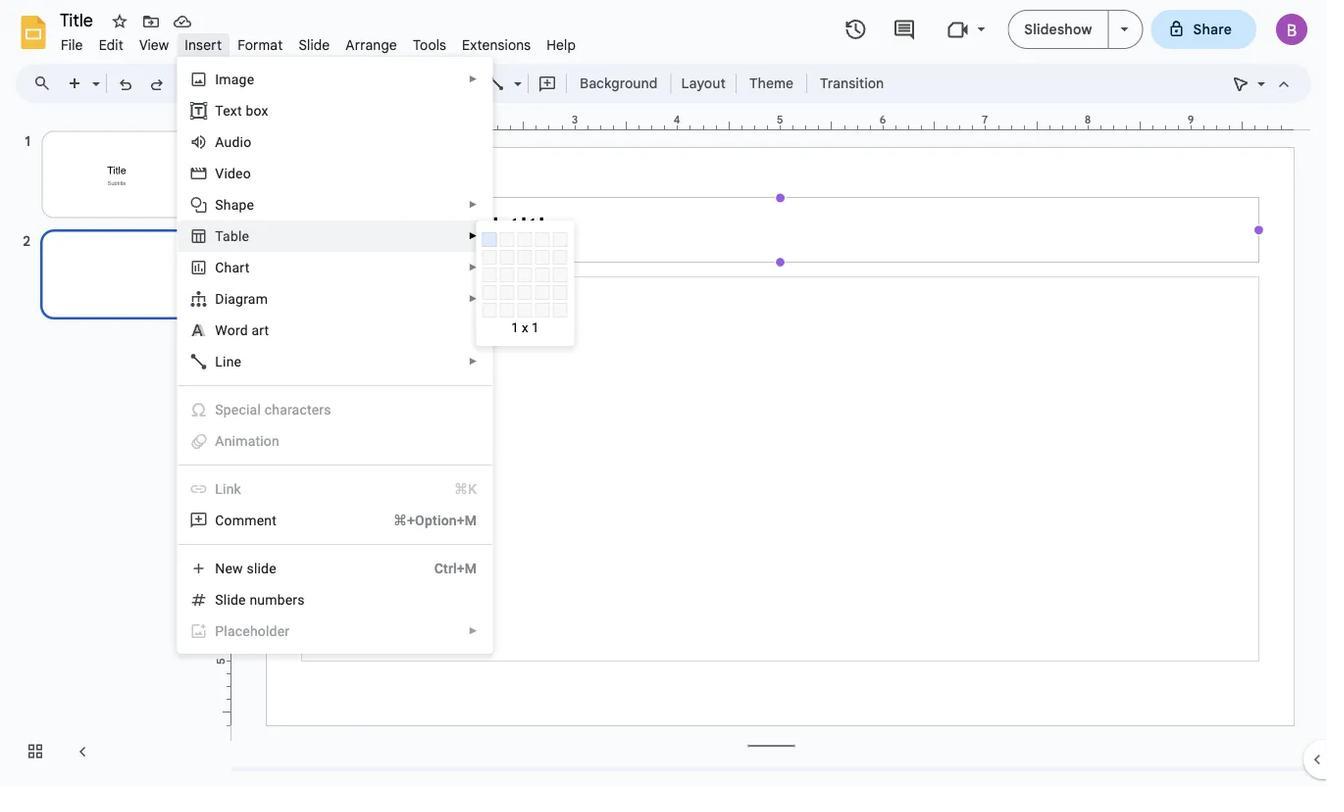 Task type: vqa. For each thing, say whether or not it's contained in the screenshot.


Task type: locate. For each thing, give the bounding box(es) containing it.
►
[[468, 74, 478, 85], [468, 199, 478, 210], [468, 231, 478, 242], [468, 262, 478, 273], [468, 293, 478, 305], [468, 356, 478, 367], [468, 626, 478, 637]]

image i element
[[215, 71, 260, 87]]

art
[[232, 259, 250, 276], [252, 322, 269, 338]]

video v element
[[215, 165, 257, 181]]

4 ► from the top
[[468, 262, 478, 273]]

0 horizontal spatial art
[[232, 259, 250, 276]]

k
[[234, 481, 241, 497]]

x
[[522, 320, 528, 335]]

comment m element
[[215, 513, 283, 529]]

w ord art
[[215, 322, 269, 338]]

n ew slide
[[215, 561, 276, 577]]

slide menu item
[[291, 33, 338, 56]]

layout button
[[675, 69, 732, 98]]

p laceholder
[[215, 623, 290, 640]]

chart h element
[[215, 259, 255, 276]]

m
[[232, 513, 245, 529]]

menu item up nimation
[[178, 394, 492, 426]]

► for s hape
[[468, 199, 478, 210]]

diagram d element
[[215, 291, 274, 307]]

menu item down numbers
[[178, 616, 492, 647]]

menu
[[129, 57, 493, 788]]

c h art
[[215, 259, 250, 276]]

a
[[215, 134, 224, 150], [215, 433, 224, 449]]

ideo
[[224, 165, 251, 181]]

1 vertical spatial a
[[215, 433, 224, 449]]

transition button
[[811, 69, 893, 98]]

2 menu item from the top
[[178, 426, 492, 457]]

line q element
[[215, 354, 247, 370]]

t ext box
[[215, 103, 268, 119]]

text box t element
[[215, 103, 274, 119]]

⌘+option+m
[[393, 513, 477, 529]]

0 vertical spatial a
[[215, 134, 224, 150]]

ext
[[223, 103, 242, 119]]

► for art
[[468, 262, 478, 273]]

d
[[215, 291, 224, 307]]

view
[[139, 36, 169, 53]]

spe c ial characters
[[215, 402, 331, 418]]

menu item containing lin
[[178, 474, 492, 505]]

1 a from the top
[[215, 134, 224, 150]]

4 menu item from the top
[[178, 616, 492, 647]]

edit
[[99, 36, 123, 53]]

w
[[215, 322, 227, 338]]

b
[[230, 228, 238, 244]]

link k element
[[215, 481, 247, 497]]

table b element
[[215, 228, 255, 244]]

p
[[215, 623, 224, 640]]

help menu item
[[539, 33, 584, 56]]

menu item up ment
[[178, 474, 492, 505]]

art right ord
[[252, 322, 269, 338]]

3 ► from the top
[[468, 231, 478, 242]]

slide
[[299, 36, 330, 53]]

arrange menu item
[[338, 33, 405, 56]]

7 ► from the top
[[468, 626, 478, 637]]

application
[[0, 0, 1327, 788]]

animation a element
[[215, 433, 285, 449]]

‪1 x 1‬ menu item
[[477, 228, 834, 585]]

a for u
[[215, 134, 224, 150]]

0 vertical spatial art
[[232, 259, 250, 276]]

a down spe
[[215, 433, 224, 449]]

numbers
[[250, 592, 305, 608]]

iagram
[[224, 291, 268, 307]]

‪1
[[511, 320, 519, 335]]

new slide n element
[[215, 561, 282, 577]]

3 menu item from the top
[[178, 474, 492, 505]]

special characters c element
[[215, 402, 337, 418]]

menu item down characters
[[178, 426, 492, 457]]

file
[[61, 36, 83, 53]]

nimation
[[224, 433, 280, 449]]

2 a from the top
[[215, 433, 224, 449]]

slid e numbers
[[215, 592, 305, 608]]

u
[[224, 134, 232, 150]]

slide
[[247, 561, 276, 577]]

6 ► from the top
[[468, 356, 478, 367]]

ctrl+m element
[[411, 559, 477, 579]]

application containing slideshow
[[0, 0, 1327, 788]]

a nimation
[[215, 433, 280, 449]]

background
[[580, 75, 658, 92]]

1‬
[[532, 320, 539, 335]]

1 ► from the top
[[468, 74, 478, 85]]

box
[[246, 103, 268, 119]]

spe
[[215, 402, 239, 418]]

laceholder
[[224, 623, 290, 640]]

navigation
[[0, 111, 216, 788]]

⌘k
[[454, 481, 477, 497]]

1 menu item from the top
[[178, 394, 492, 426]]

transition
[[820, 75, 884, 92]]

word art w element
[[215, 322, 275, 338]]

ord
[[227, 322, 248, 338]]

new slide with layout image
[[87, 71, 100, 77]]

1 horizontal spatial art
[[252, 322, 269, 338]]

ial
[[246, 402, 261, 418]]

slid
[[215, 592, 238, 608]]

1 vertical spatial art
[[252, 322, 269, 338]]

le
[[238, 228, 249, 244]]

art right c
[[232, 259, 250, 276]]

‪1 x 1‬
[[511, 320, 539, 335]]

menu item containing a
[[178, 426, 492, 457]]

ctrl+m
[[434, 561, 477, 577]]

art for w ord art
[[252, 322, 269, 338]]

menu bar banner
[[0, 0, 1327, 788]]

menu bar containing file
[[53, 26, 584, 58]]

menu bar
[[53, 26, 584, 58]]

5 ► from the top
[[468, 293, 478, 305]]

menu bar inside menu bar banner
[[53, 26, 584, 58]]

slideshow button
[[1008, 10, 1109, 49]]

ment
[[245, 513, 277, 529]]

co
[[215, 513, 232, 529]]

slide numbers e element
[[215, 592, 311, 608]]

2 ► from the top
[[468, 199, 478, 210]]

menu item
[[178, 394, 492, 426], [178, 426, 492, 457], [178, 474, 492, 505], [178, 616, 492, 647]]

► for d iagram
[[468, 293, 478, 305]]

a left the dio
[[215, 134, 224, 150]]



Task type: describe. For each thing, give the bounding box(es) containing it.
presentation options image
[[1121, 27, 1129, 31]]

i mage
[[215, 71, 254, 87]]

Menus field
[[25, 70, 68, 97]]

mage
[[219, 71, 254, 87]]

ta
[[215, 228, 230, 244]]

select line image
[[509, 71, 522, 77]]

edit menu item
[[91, 33, 131, 56]]

view menu item
[[131, 33, 177, 56]]

menu item containing spe
[[178, 394, 492, 426]]

format menu item
[[230, 33, 291, 56]]

t
[[215, 103, 223, 119]]

main toolbar
[[58, 69, 894, 98]]

dio
[[232, 134, 251, 150]]

lin k
[[215, 481, 241, 497]]

insert menu item
[[177, 33, 230, 56]]

n
[[215, 561, 225, 577]]

a u dio
[[215, 134, 251, 150]]

c
[[215, 259, 224, 276]]

h
[[224, 259, 232, 276]]

mode and view toolbar
[[1225, 64, 1300, 103]]

insert
[[185, 36, 222, 53]]

i
[[215, 71, 219, 87]]

⌘k element
[[431, 480, 477, 499]]

s hape
[[215, 197, 254, 213]]

ta b le
[[215, 228, 249, 244]]

Rename text field
[[53, 8, 104, 31]]

arrange
[[346, 36, 397, 53]]

art for c h art
[[232, 259, 250, 276]]

audio u element
[[215, 134, 257, 150]]

e
[[238, 592, 246, 608]]

lin
[[215, 481, 234, 497]]

theme
[[749, 75, 794, 92]]

v ideo
[[215, 165, 251, 181]]

extensions
[[462, 36, 531, 53]]

tools menu item
[[405, 33, 454, 56]]

placeholder p element
[[215, 623, 296, 640]]

d iagram
[[215, 291, 268, 307]]

menu item containing p
[[178, 616, 492, 647]]

menu containing i
[[129, 57, 493, 788]]

background button
[[571, 69, 667, 98]]

ew
[[225, 561, 243, 577]]

file menu item
[[53, 33, 91, 56]]

help
[[547, 36, 576, 53]]

s
[[215, 197, 223, 213]]

format
[[238, 36, 283, 53]]

Star checkbox
[[106, 8, 133, 35]]

extensions menu item
[[454, 33, 539, 56]]

c
[[239, 402, 246, 418]]

hape
[[223, 197, 254, 213]]

line
[[215, 354, 241, 370]]

► for p laceholder
[[468, 626, 478, 637]]

tools
[[413, 36, 446, 53]]

shape s element
[[215, 197, 260, 213]]

layout
[[681, 75, 726, 92]]

share
[[1193, 21, 1232, 38]]

co m ment
[[215, 513, 277, 529]]

characters
[[265, 402, 331, 418]]

theme button
[[741, 69, 803, 98]]

► for le
[[468, 231, 478, 242]]

slideshow
[[1024, 21, 1092, 38]]

share button
[[1151, 10, 1257, 49]]

► for i mage
[[468, 74, 478, 85]]

v
[[215, 165, 224, 181]]

⌘+option+m element
[[370, 511, 477, 531]]

a for nimation
[[215, 433, 224, 449]]



